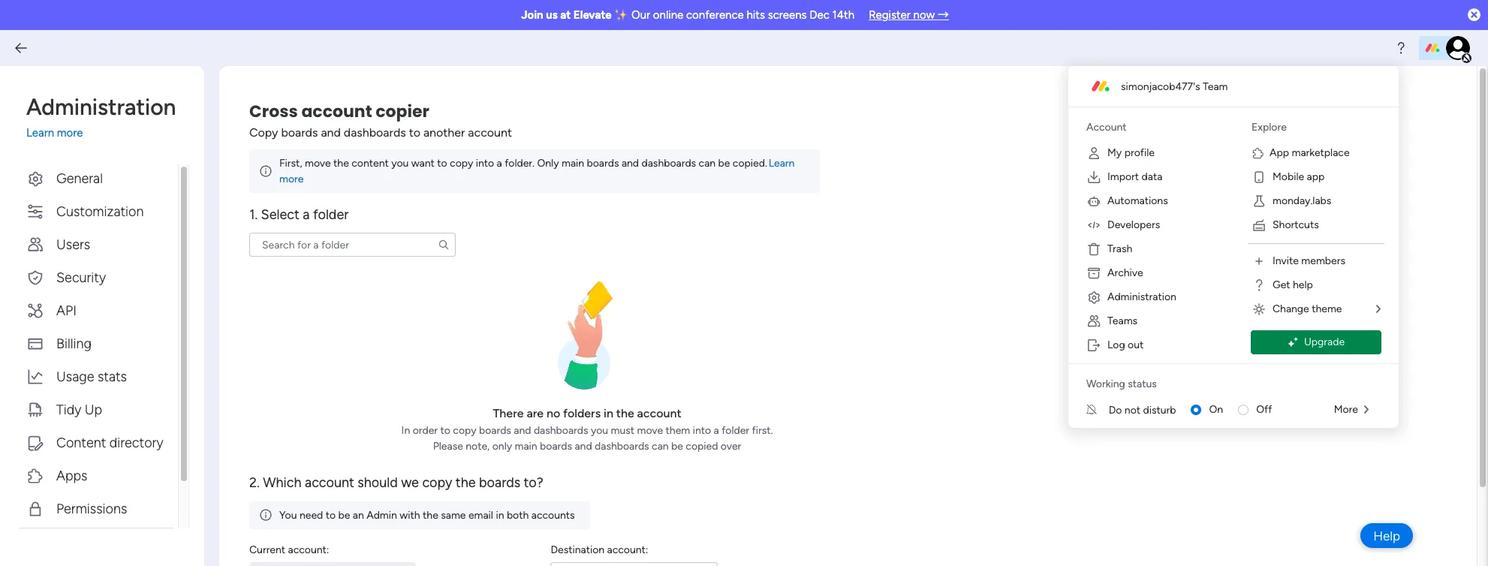 Task type: describe. For each thing, give the bounding box(es) containing it.
administration image
[[1087, 290, 1102, 305]]

copied
[[686, 440, 718, 453]]

trash link
[[1075, 237, 1228, 261]]

usage stats button
[[15, 362, 178, 392]]

folder image image
[[558, 281, 616, 390]]

account
[[1087, 121, 1127, 134]]

content directory button
[[15, 429, 178, 458]]

help
[[1374, 528, 1401, 543]]

0 horizontal spatial a
[[303, 207, 310, 223]]

usage stats
[[56, 368, 127, 385]]

team
[[1203, 80, 1228, 93]]

admin
[[367, 509, 397, 522]]

boards up only at the left bottom of page
[[479, 425, 511, 437]]

dec
[[810, 8, 830, 22]]

the up same
[[456, 475, 476, 491]]

0 horizontal spatial in
[[496, 509, 504, 522]]

log out image
[[1087, 338, 1102, 353]]

log
[[1108, 339, 1126, 352]]

account up need
[[305, 475, 354, 491]]

✨
[[615, 8, 629, 22]]

permissions
[[56, 501, 127, 517]]

1. select a folder
[[249, 207, 349, 223]]

mobile app
[[1273, 170, 1325, 183]]

need
[[300, 509, 323, 522]]

to right need
[[326, 509, 336, 522]]

in
[[402, 425, 410, 437]]

0 vertical spatial a
[[497, 157, 502, 170]]

be inside there are no folders in the account in order to copy boards and dashboards you must move them into a folder first. please note, only main boards and dashboards can be copied over
[[672, 440, 683, 453]]

learn more
[[279, 157, 795, 186]]

up
[[85, 401, 102, 418]]

1.
[[249, 207, 258, 223]]

please
[[433, 440, 463, 453]]

register now →
[[869, 8, 949, 22]]

account: for current account:
[[288, 543, 329, 556]]

our
[[632, 8, 651, 22]]

marketplace
[[1292, 146, 1350, 159]]

copy inside there are no folders in the account in order to copy boards and dashboards you must move them into a folder first. please note, only main boards and dashboards can be copied over
[[453, 425, 477, 437]]

general button
[[15, 164, 178, 193]]

account up folder.
[[468, 125, 512, 140]]

cross
[[249, 100, 298, 123]]

first,
[[279, 157, 302, 170]]

copy
[[249, 125, 278, 140]]

we
[[401, 475, 419, 491]]

automations image
[[1087, 194, 1102, 209]]

theme
[[1312, 303, 1343, 315]]

0 horizontal spatial learn more link
[[26, 125, 189, 142]]

to down copier
[[409, 125, 421, 140]]

a inside there are no folders in the account in order to copy boards and dashboards you must move them into a folder first. please note, only main boards and dashboards can be copied over
[[714, 425, 719, 437]]

boards down "no" on the left of page
[[540, 440, 572, 453]]

security button
[[15, 263, 178, 293]]

there are no folders in the account in order to copy boards and dashboards you must move them into a folder first. please note, only main boards and dashboards can be copied over
[[402, 407, 773, 453]]

0 vertical spatial main
[[562, 157, 584, 170]]

current account:
[[249, 543, 329, 556]]

import data link
[[1075, 165, 1228, 189]]

accounts
[[532, 509, 575, 522]]

monday.labs image
[[1252, 194, 1267, 209]]

content
[[352, 157, 389, 170]]

back to workspace image
[[14, 41, 29, 56]]

order
[[413, 425, 438, 437]]

email
[[469, 509, 493, 522]]

upgrade button
[[1252, 330, 1382, 355]]

14th
[[833, 8, 855, 22]]

online
[[653, 8, 684, 22]]

are
[[527, 407, 544, 421]]

billing
[[56, 335, 92, 352]]

usage
[[56, 368, 94, 385]]

another
[[424, 125, 465, 140]]

must
[[611, 425, 635, 437]]

you
[[279, 509, 297, 522]]

hits
[[747, 8, 765, 22]]

0 horizontal spatial folder
[[313, 207, 349, 223]]

import
[[1108, 170, 1139, 183]]

there
[[493, 407, 524, 421]]

administration for administration learn more
[[26, 94, 176, 121]]

general
[[56, 170, 103, 187]]

stats
[[98, 368, 127, 385]]

users button
[[15, 230, 178, 260]]

boards left to?
[[479, 475, 521, 491]]

learn inside the administration learn more
[[26, 126, 54, 140]]

app marketplace
[[1270, 146, 1350, 159]]

now
[[914, 8, 935, 22]]

into inside there are no folders in the account in order to copy boards and dashboards you must move them into a folder first. please note, only main boards and dashboards can be copied over
[[693, 425, 711, 437]]

v2 surfce no notifications image
[[1087, 402, 1109, 418]]

can inside there are no folders in the account in order to copy boards and dashboards you must move them into a folder first. please note, only main boards and dashboards can be copied over
[[652, 440, 669, 453]]

change theme
[[1273, 303, 1343, 315]]

only
[[492, 440, 512, 453]]

monday.labs
[[1273, 195, 1332, 207]]

simonjacob477's team
[[1121, 80, 1228, 93]]

the left content
[[334, 157, 349, 170]]

security
[[56, 269, 106, 286]]

want
[[411, 157, 435, 170]]

customization
[[56, 203, 144, 220]]

0 vertical spatial copy
[[450, 157, 473, 170]]

teams link
[[1075, 309, 1228, 333]]

change
[[1273, 303, 1310, 315]]

folders
[[563, 407, 601, 421]]

developers image
[[1087, 218, 1102, 233]]

you need to be an admin with the same email in both accounts
[[279, 509, 575, 522]]

account: for destination account:
[[607, 543, 649, 556]]

destination account:
[[551, 543, 649, 556]]

my profile image
[[1087, 146, 1102, 161]]

explore
[[1252, 121, 1287, 134]]

with
[[400, 509, 420, 522]]

import data
[[1108, 170, 1163, 183]]

0 vertical spatial move
[[305, 157, 331, 170]]

first, move the content you want to copy into a folder. only main boards and dashboards can be copied.
[[279, 157, 767, 170]]

upgrade stars new image
[[1288, 337, 1299, 348]]

off
[[1257, 403, 1273, 416]]



Task type: locate. For each thing, give the bounding box(es) containing it.
1 horizontal spatial learn
[[769, 157, 795, 170]]

main inside there are no folders in the account in order to copy boards and dashboards you must move them into a folder first. please note, only main boards and dashboards can be copied over
[[515, 440, 538, 453]]

administration down archive link
[[1108, 291, 1177, 303]]

elevate
[[574, 8, 612, 22]]

in left both
[[496, 509, 504, 522]]

be down the them
[[672, 440, 683, 453]]

tidy
[[56, 401, 81, 418]]

copy down another
[[450, 157, 473, 170]]

content
[[56, 435, 106, 451]]

boards
[[281, 125, 318, 140], [587, 157, 619, 170], [479, 425, 511, 437], [540, 440, 572, 453], [479, 475, 521, 491]]

to up please
[[441, 425, 451, 437]]

shortcuts
[[1273, 219, 1319, 231]]

in
[[604, 407, 614, 421], [496, 509, 504, 522]]

you left must
[[591, 425, 608, 437]]

billing button
[[15, 329, 178, 359]]

no
[[547, 407, 560, 421]]

archive image
[[1087, 266, 1102, 281]]

administration learn more
[[26, 94, 176, 140]]

mobile
[[1273, 170, 1305, 183]]

be left an
[[338, 509, 350, 522]]

and
[[321, 125, 341, 140], [622, 157, 639, 170], [514, 425, 531, 437], [575, 440, 592, 453]]

Search for a folder search field
[[249, 233, 456, 257]]

0 vertical spatial more
[[57, 126, 83, 140]]

folder
[[313, 207, 349, 223], [722, 425, 750, 437]]

an
[[353, 509, 364, 522]]

mobile app image
[[1252, 170, 1267, 185]]

cross account copier
[[249, 100, 430, 123]]

which
[[263, 475, 302, 491]]

1 horizontal spatial folder
[[722, 425, 750, 437]]

move right first,
[[305, 157, 331, 170]]

0 horizontal spatial move
[[305, 157, 331, 170]]

select
[[261, 207, 300, 223]]

2 vertical spatial a
[[714, 425, 719, 437]]

the right with
[[423, 509, 438, 522]]

into left folder.
[[476, 157, 494, 170]]

tidy up
[[56, 401, 102, 418]]

0 horizontal spatial administration
[[26, 94, 176, 121]]

do
[[1109, 404, 1122, 416]]

users
[[56, 236, 90, 253]]

directory
[[110, 435, 163, 451]]

None search field
[[249, 233, 456, 257]]

a left folder.
[[497, 157, 502, 170]]

0 horizontal spatial list arrow image
[[1365, 405, 1369, 415]]

1 vertical spatial learn more link
[[279, 157, 795, 186]]

apps
[[56, 468, 87, 484]]

learn right copied.
[[769, 157, 795, 170]]

a right select
[[303, 207, 310, 223]]

2 account: from the left
[[607, 543, 649, 556]]

1 vertical spatial can
[[652, 440, 669, 453]]

2. which account should we copy the boards to?
[[249, 475, 544, 491]]

more up "general"
[[57, 126, 83, 140]]

0 vertical spatial be
[[718, 157, 730, 170]]

0 horizontal spatial into
[[476, 157, 494, 170]]

copy boards and dashboards to another account
[[249, 125, 512, 140]]

copier
[[376, 100, 430, 123]]

status
[[1128, 378, 1157, 391]]

1 horizontal spatial administration
[[1108, 291, 1177, 303]]

account:
[[288, 543, 329, 556], [607, 543, 649, 556]]

more inside the administration learn more
[[57, 126, 83, 140]]

at
[[561, 8, 571, 22]]

1 horizontal spatial main
[[562, 157, 584, 170]]

import data image
[[1087, 170, 1102, 185]]

1 vertical spatial a
[[303, 207, 310, 223]]

first.
[[752, 425, 773, 437]]

jacob simon image
[[1447, 36, 1471, 60]]

→
[[938, 8, 949, 22]]

get
[[1273, 279, 1291, 291]]

move inside there are no folders in the account in order to copy boards and dashboards you must move them into a folder first. please note, only main boards and dashboards can be copied over
[[637, 425, 663, 437]]

more down first,
[[279, 173, 304, 186]]

1 vertical spatial folder
[[722, 425, 750, 437]]

0 horizontal spatial main
[[515, 440, 538, 453]]

app
[[1270, 146, 1290, 159]]

teams image
[[1087, 314, 1102, 329]]

1 vertical spatial in
[[496, 509, 504, 522]]

more inside learn more
[[279, 173, 304, 186]]

1 horizontal spatial learn more link
[[279, 157, 795, 186]]

0 vertical spatial learn more link
[[26, 125, 189, 142]]

conference
[[686, 8, 744, 22]]

account inside there are no folders in the account in order to copy boards and dashboards you must move them into a folder first. please note, only main boards and dashboards can be copied over
[[637, 407, 682, 421]]

working
[[1087, 378, 1126, 391]]

1 vertical spatial you
[[591, 425, 608, 437]]

1 vertical spatial move
[[637, 425, 663, 437]]

members
[[1302, 255, 1346, 267]]

join us at elevate ✨ our online conference hits screens dec 14th
[[521, 8, 855, 22]]

0 horizontal spatial can
[[652, 440, 669, 453]]

data
[[1142, 170, 1163, 183]]

1 vertical spatial into
[[693, 425, 711, 437]]

0 vertical spatial folder
[[313, 207, 349, 223]]

1 horizontal spatial can
[[699, 157, 716, 170]]

1 horizontal spatial more
[[279, 173, 304, 186]]

1 vertical spatial list arrow image
[[1365, 405, 1369, 415]]

2 vertical spatial copy
[[422, 475, 452, 491]]

administration up general button
[[26, 94, 176, 121]]

apps button
[[15, 462, 178, 491]]

customization button
[[15, 197, 178, 226]]

administration link
[[1075, 285, 1228, 309]]

should
[[358, 475, 398, 491]]

2.
[[249, 475, 260, 491]]

0 horizontal spatial more
[[57, 126, 83, 140]]

destination
[[551, 543, 605, 556]]

get help
[[1273, 279, 1314, 291]]

boards up first,
[[281, 125, 318, 140]]

folder up over at the bottom left of the page
[[722, 425, 750, 437]]

get help image
[[1252, 278, 1267, 293]]

do not disturb
[[1109, 404, 1177, 416]]

main right only
[[562, 157, 584, 170]]

log out
[[1108, 339, 1144, 352]]

can down the them
[[652, 440, 669, 453]]

the up must
[[616, 407, 634, 421]]

you
[[391, 157, 409, 170], [591, 425, 608, 437]]

out
[[1128, 339, 1144, 352]]

change theme image
[[1252, 302, 1267, 317]]

search image
[[438, 239, 450, 251]]

current
[[249, 543, 285, 556]]

account up copy boards and dashboards to another account
[[301, 100, 372, 123]]

list arrow image
[[1377, 304, 1381, 315], [1365, 405, 1369, 415]]

0 vertical spatial into
[[476, 157, 494, 170]]

register now → link
[[869, 8, 949, 22]]

boards right only
[[587, 157, 619, 170]]

in inside there are no folders in the account in order to copy boards and dashboards you must move them into a folder first. please note, only main boards and dashboards can be copied over
[[604, 407, 614, 421]]

copy
[[450, 157, 473, 170], [453, 425, 477, 437], [422, 475, 452, 491]]

be
[[718, 157, 730, 170], [672, 440, 683, 453], [338, 509, 350, 522]]

learn up general button
[[26, 126, 54, 140]]

simonjacob477's
[[1121, 80, 1201, 93]]

them
[[666, 425, 690, 437]]

list arrow image inside more link
[[1365, 405, 1369, 415]]

2 horizontal spatial be
[[718, 157, 730, 170]]

only
[[537, 157, 559, 170]]

learn inside learn more
[[769, 157, 795, 170]]

archive link
[[1075, 261, 1228, 285]]

1 horizontal spatial you
[[591, 425, 608, 437]]

help
[[1293, 279, 1314, 291]]

account up the them
[[637, 407, 682, 421]]

list arrow image right theme
[[1377, 304, 1381, 315]]

same
[[441, 509, 466, 522]]

invite members
[[1273, 255, 1346, 267]]

shortcuts image
[[1252, 218, 1267, 233]]

the
[[334, 157, 349, 170], [616, 407, 634, 421], [456, 475, 476, 491], [423, 509, 438, 522]]

not
[[1125, 404, 1141, 416]]

be left copied.
[[718, 157, 730, 170]]

permissions button
[[15, 495, 178, 524]]

in up must
[[604, 407, 614, 421]]

0 vertical spatial can
[[699, 157, 716, 170]]

the inside there are no folders in the account in order to copy boards and dashboards you must move them into a folder first. please note, only main boards and dashboards can be copied over
[[616, 407, 634, 421]]

archive
[[1108, 267, 1144, 279]]

into up copied
[[693, 425, 711, 437]]

1 vertical spatial main
[[515, 440, 538, 453]]

to right "want" in the top left of the page
[[437, 157, 447, 170]]

join
[[521, 8, 544, 22]]

1 vertical spatial copy
[[453, 425, 477, 437]]

0 horizontal spatial account:
[[288, 543, 329, 556]]

2 horizontal spatial a
[[714, 425, 719, 437]]

over
[[721, 440, 742, 453]]

can left copied.
[[699, 157, 716, 170]]

can
[[699, 157, 716, 170], [652, 440, 669, 453]]

1 vertical spatial be
[[672, 440, 683, 453]]

api button
[[15, 296, 178, 326]]

1 vertical spatial administration
[[1108, 291, 1177, 303]]

copy up note,
[[453, 425, 477, 437]]

2 vertical spatial be
[[338, 509, 350, 522]]

folder inside there are no folders in the account in order to copy boards and dashboards you must move them into a folder first. please note, only main boards and dashboards can be copied over
[[722, 425, 750, 437]]

0 vertical spatial you
[[391, 157, 409, 170]]

trash image
[[1087, 242, 1102, 257]]

0 horizontal spatial you
[[391, 157, 409, 170]]

0 horizontal spatial learn
[[26, 126, 54, 140]]

developers
[[1108, 219, 1161, 231]]

working status
[[1087, 378, 1157, 391]]

1 horizontal spatial account:
[[607, 543, 649, 556]]

1 account: from the left
[[288, 543, 329, 556]]

main
[[562, 157, 584, 170], [515, 440, 538, 453]]

help image
[[1394, 41, 1409, 56]]

account: right destination at the left bottom
[[607, 543, 649, 556]]

1 horizontal spatial into
[[693, 425, 711, 437]]

on
[[1210, 403, 1224, 416]]

0 vertical spatial learn
[[26, 126, 54, 140]]

1 vertical spatial learn
[[769, 157, 795, 170]]

invite members image
[[1252, 254, 1267, 269]]

folder up search for a folder search field on the left of the page
[[313, 207, 349, 223]]

account: down need
[[288, 543, 329, 556]]

list arrow image right more
[[1365, 405, 1369, 415]]

you left "want" in the top left of the page
[[391, 157, 409, 170]]

0 horizontal spatial be
[[338, 509, 350, 522]]

1 horizontal spatial in
[[604, 407, 614, 421]]

a
[[497, 157, 502, 170], [303, 207, 310, 223], [714, 425, 719, 437]]

0 vertical spatial administration
[[26, 94, 176, 121]]

main right only at the left bottom of page
[[515, 440, 538, 453]]

1 horizontal spatial a
[[497, 157, 502, 170]]

a up copied
[[714, 425, 719, 437]]

0 vertical spatial list arrow image
[[1377, 304, 1381, 315]]

0 vertical spatial in
[[604, 407, 614, 421]]

administration for administration
[[1108, 291, 1177, 303]]

copy right we
[[422, 475, 452, 491]]

to inside there are no folders in the account in order to copy boards and dashboards you must move them into a folder first. please note, only main boards and dashboards can be copied over
[[441, 425, 451, 437]]

1 horizontal spatial list arrow image
[[1377, 304, 1381, 315]]

trash
[[1108, 243, 1133, 255]]

you inside there are no folders in the account in order to copy boards and dashboards you must move them into a folder first. please note, only main boards and dashboards can be copied over
[[591, 425, 608, 437]]

1 horizontal spatial be
[[672, 440, 683, 453]]

to?
[[524, 475, 544, 491]]

profile
[[1125, 146, 1155, 159]]

my profile link
[[1075, 141, 1228, 165]]

1 horizontal spatial move
[[637, 425, 663, 437]]

account
[[301, 100, 372, 123], [468, 125, 512, 140], [637, 407, 682, 421], [305, 475, 354, 491]]

move right must
[[637, 425, 663, 437]]

1 vertical spatial more
[[279, 173, 304, 186]]

note,
[[466, 440, 490, 453]]



Task type: vqa. For each thing, say whether or not it's contained in the screenshot.
work to the top
no



